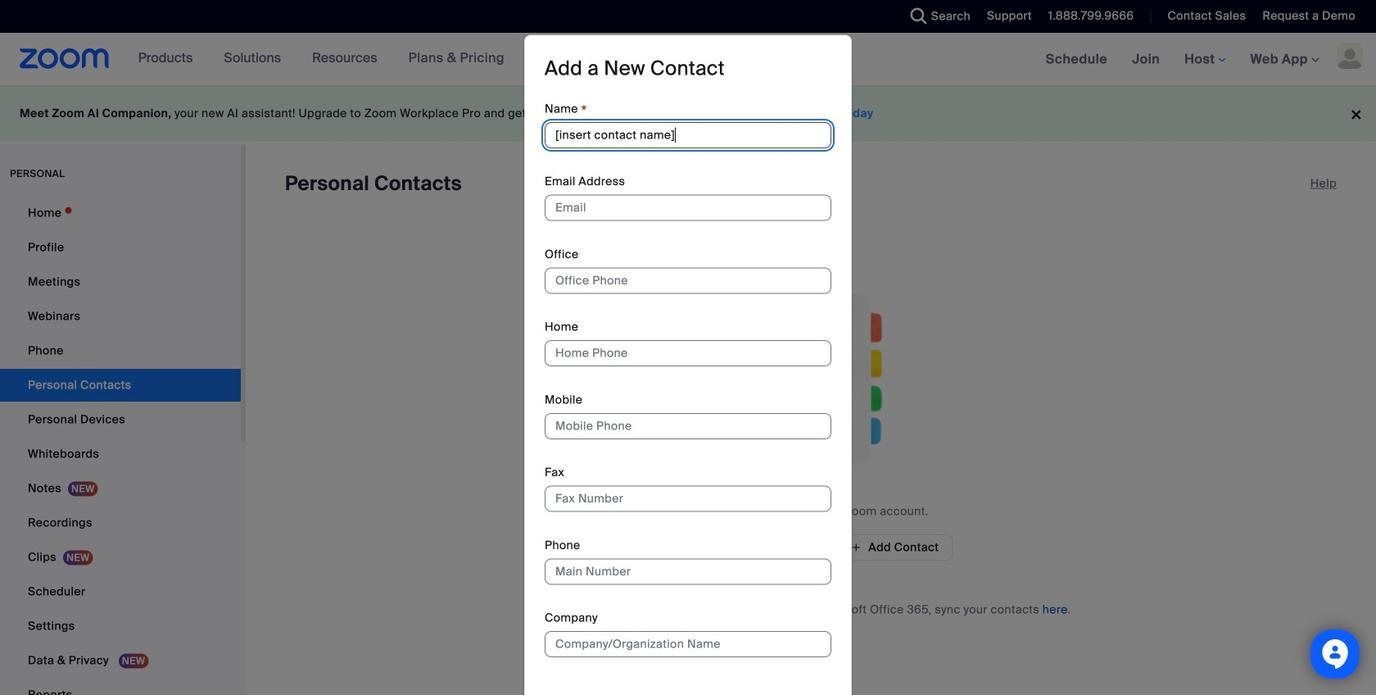 Task type: vqa. For each thing, say whether or not it's contained in the screenshot.
menu item to the top
no



Task type: locate. For each thing, give the bounding box(es) containing it.
banner
[[0, 33, 1377, 86]]

meetings navigation
[[1034, 33, 1377, 86]]

footer
[[0, 85, 1377, 142]]

dialog
[[525, 35, 852, 695]]

product information navigation
[[126, 33, 517, 85]]

Home Phone text field
[[545, 340, 832, 366]]

add image
[[851, 540, 862, 555]]



Task type: describe. For each thing, give the bounding box(es) containing it.
Company/Organization Name text field
[[545, 631, 832, 657]]

First and Last Name text field
[[545, 122, 832, 148]]

Email text field
[[545, 195, 832, 221]]

Mobile Phone text field
[[545, 413, 832, 439]]

Office Phone text field
[[545, 267, 832, 294]]

personal menu menu
[[0, 197, 241, 695]]

Fax Number text field
[[545, 486, 832, 512]]

Main Number text field
[[545, 558, 832, 585]]



